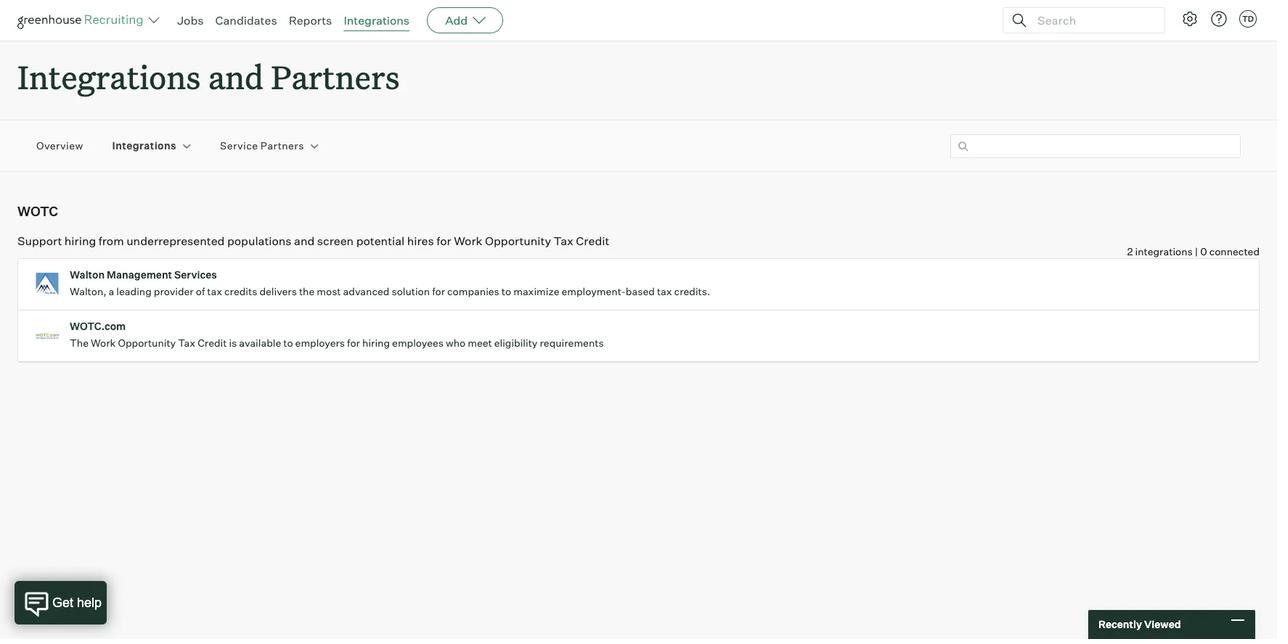 Task type: vqa. For each thing, say whether or not it's contained in the screenshot.
the topmost Tax
yes



Task type: describe. For each thing, give the bounding box(es) containing it.
to inside walton management services walton, a leading provider of tax credits delivers the most advanced solution for companies to maximize employment-based tax credits.
[[502, 285, 511, 298]]

1 horizontal spatial and
[[294, 234, 315, 248]]

solution
[[392, 285, 430, 298]]

is
[[229, 337, 237, 349]]

populations
[[227, 234, 292, 248]]

candidates link
[[215, 13, 277, 28]]

Search text field
[[1034, 10, 1151, 31]]

configure image
[[1181, 10, 1199, 28]]

support hiring from underrepresented populations and screen potential hires for work opportunity tax credit
[[17, 234, 609, 248]]

hires
[[407, 234, 434, 248]]

walton
[[70, 269, 105, 281]]

integrations and partners
[[17, 55, 400, 98]]

td button
[[1236, 7, 1260, 30]]

0 vertical spatial credit
[[576, 234, 609, 248]]

1 horizontal spatial integrations link
[[344, 13, 410, 28]]

2 tax from the left
[[657, 285, 672, 298]]

2 vertical spatial integrations
[[112, 140, 176, 152]]

for inside wotc.com the work opportunity tax credit is available to employers for hiring employees who meet eligibility requirements
[[347, 337, 360, 349]]

1 vertical spatial integrations
[[17, 55, 201, 98]]

leading
[[116, 285, 152, 298]]

2 integrations | 0 connected
[[1127, 246, 1260, 258]]

services
[[174, 269, 217, 281]]

reports link
[[289, 13, 332, 28]]

service partners
[[220, 140, 304, 152]]

management
[[107, 269, 172, 281]]

|
[[1195, 246, 1198, 258]]

connected
[[1209, 246, 1260, 258]]

credits
[[224, 285, 257, 298]]

requirements
[[540, 337, 604, 349]]

employment-
[[562, 285, 626, 298]]

overview
[[36, 140, 83, 152]]

who
[[446, 337, 466, 349]]

opportunity inside wotc.com the work opportunity tax credit is available to employers for hiring employees who meet eligibility requirements
[[118, 337, 176, 349]]

potential
[[356, 234, 405, 248]]

reports
[[289, 13, 332, 28]]

td
[[1242, 14, 1254, 24]]

recently
[[1098, 619, 1142, 631]]

td button
[[1239, 10, 1257, 28]]

delivers
[[259, 285, 297, 298]]

add
[[445, 13, 468, 28]]

1 vertical spatial partners
[[261, 140, 304, 152]]

the
[[299, 285, 315, 298]]

viewed
[[1144, 619, 1181, 631]]

wotc
[[17, 203, 58, 219]]

integrations
[[1135, 246, 1193, 258]]

from
[[99, 234, 124, 248]]

tax inside wotc.com the work opportunity tax credit is available to employers for hiring employees who meet eligibility requirements
[[178, 337, 195, 349]]

service
[[220, 140, 258, 152]]

overview link
[[36, 139, 83, 153]]



Task type: locate. For each thing, give the bounding box(es) containing it.
0 vertical spatial tax
[[554, 234, 573, 248]]

companies
[[447, 285, 499, 298]]

the
[[70, 337, 89, 349]]

partners
[[271, 55, 400, 98], [261, 140, 304, 152]]

0 horizontal spatial tax
[[178, 337, 195, 349]]

tax left is
[[178, 337, 195, 349]]

1 vertical spatial hiring
[[362, 337, 390, 349]]

integrations
[[344, 13, 410, 28], [17, 55, 201, 98], [112, 140, 176, 152]]

hiring left employees on the bottom of the page
[[362, 337, 390, 349]]

meet
[[468, 337, 492, 349]]

0 vertical spatial work
[[454, 234, 482, 248]]

1 horizontal spatial opportunity
[[485, 234, 551, 248]]

partners down reports
[[271, 55, 400, 98]]

of
[[196, 285, 205, 298]]

1 vertical spatial opportunity
[[118, 337, 176, 349]]

1 horizontal spatial hiring
[[362, 337, 390, 349]]

work inside wotc.com the work opportunity tax credit is available to employers for hiring employees who meet eligibility requirements
[[91, 337, 116, 349]]

2 vertical spatial for
[[347, 337, 360, 349]]

1 vertical spatial work
[[91, 337, 116, 349]]

credit left is
[[198, 337, 227, 349]]

1 horizontal spatial work
[[454, 234, 482, 248]]

1 vertical spatial integrations link
[[112, 139, 176, 153]]

0 vertical spatial partners
[[271, 55, 400, 98]]

and down the candidates link
[[208, 55, 264, 98]]

a
[[109, 285, 114, 298]]

support
[[17, 234, 62, 248]]

to
[[502, 285, 511, 298], [283, 337, 293, 349]]

0 vertical spatial for
[[437, 234, 451, 248]]

based
[[626, 285, 655, 298]]

underrepresented
[[126, 234, 225, 248]]

work
[[454, 234, 482, 248], [91, 337, 116, 349]]

tax right based
[[657, 285, 672, 298]]

credit
[[576, 234, 609, 248], [198, 337, 227, 349]]

most
[[317, 285, 341, 298]]

1 tax from the left
[[207, 285, 222, 298]]

tax up maximize
[[554, 234, 573, 248]]

screen
[[317, 234, 354, 248]]

credit inside wotc.com the work opportunity tax credit is available to employers for hiring employees who meet eligibility requirements
[[198, 337, 227, 349]]

0 horizontal spatial credit
[[198, 337, 227, 349]]

1 vertical spatial for
[[432, 285, 445, 298]]

hiring inside wotc.com the work opportunity tax credit is available to employers for hiring employees who meet eligibility requirements
[[362, 337, 390, 349]]

jobs
[[177, 13, 204, 28]]

wotc.com the work opportunity tax credit is available to employers for hiring employees who meet eligibility requirements
[[70, 320, 604, 349]]

and left 'screen'
[[294, 234, 315, 248]]

provider
[[154, 285, 194, 298]]

opportunity up maximize
[[485, 234, 551, 248]]

walton management services walton, a leading provider of tax credits delivers the most advanced solution for companies to maximize employment-based tax credits.
[[70, 269, 710, 298]]

1 horizontal spatial to
[[502, 285, 511, 298]]

credits.
[[674, 285, 710, 298]]

add button
[[427, 7, 503, 33]]

candidates
[[215, 13, 277, 28]]

recently viewed
[[1098, 619, 1181, 631]]

0 vertical spatial opportunity
[[485, 234, 551, 248]]

0 horizontal spatial and
[[208, 55, 264, 98]]

0 vertical spatial integrations link
[[344, 13, 410, 28]]

1 horizontal spatial tax
[[657, 285, 672, 298]]

0 vertical spatial to
[[502, 285, 511, 298]]

partners right service
[[261, 140, 304, 152]]

walton,
[[70, 285, 106, 298]]

0 vertical spatial hiring
[[64, 234, 96, 248]]

None text field
[[950, 134, 1241, 158]]

0 horizontal spatial to
[[283, 337, 293, 349]]

0 horizontal spatial hiring
[[64, 234, 96, 248]]

0 vertical spatial and
[[208, 55, 264, 98]]

1 vertical spatial to
[[283, 337, 293, 349]]

integrations link
[[344, 13, 410, 28], [112, 139, 176, 153]]

maximize
[[513, 285, 559, 298]]

1 vertical spatial credit
[[198, 337, 227, 349]]

0 horizontal spatial integrations link
[[112, 139, 176, 153]]

tax right the of
[[207, 285, 222, 298]]

for inside walton management services walton, a leading provider of tax credits delivers the most advanced solution for companies to maximize employment-based tax credits.
[[432, 285, 445, 298]]

0 horizontal spatial work
[[91, 337, 116, 349]]

hiring
[[64, 234, 96, 248], [362, 337, 390, 349]]

2
[[1127, 246, 1133, 258]]

1 vertical spatial and
[[294, 234, 315, 248]]

to right available
[[283, 337, 293, 349]]

service partners link
[[220, 139, 304, 153]]

to inside wotc.com the work opportunity tax credit is available to employers for hiring employees who meet eligibility requirements
[[283, 337, 293, 349]]

hiring left from
[[64, 234, 96, 248]]

employers
[[295, 337, 345, 349]]

for right hires
[[437, 234, 451, 248]]

1 horizontal spatial tax
[[554, 234, 573, 248]]

wotc.com
[[70, 320, 126, 333]]

opportunity down wotc.com
[[118, 337, 176, 349]]

tax
[[554, 234, 573, 248], [178, 337, 195, 349]]

0 horizontal spatial opportunity
[[118, 337, 176, 349]]

for right solution
[[432, 285, 445, 298]]

for right employers
[[347, 337, 360, 349]]

1 horizontal spatial credit
[[576, 234, 609, 248]]

tax
[[207, 285, 222, 298], [657, 285, 672, 298]]

to left maximize
[[502, 285, 511, 298]]

0
[[1200, 246, 1207, 258]]

eligibility
[[494, 337, 538, 349]]

greenhouse recruiting image
[[17, 12, 148, 29]]

1 vertical spatial tax
[[178, 337, 195, 349]]

credit up employment-
[[576, 234, 609, 248]]

0 horizontal spatial tax
[[207, 285, 222, 298]]

employees
[[392, 337, 444, 349]]

available
[[239, 337, 281, 349]]

and
[[208, 55, 264, 98], [294, 234, 315, 248]]

0 vertical spatial integrations
[[344, 13, 410, 28]]

advanced
[[343, 285, 389, 298]]

for
[[437, 234, 451, 248], [432, 285, 445, 298], [347, 337, 360, 349]]

jobs link
[[177, 13, 204, 28]]

work down wotc.com
[[91, 337, 116, 349]]

work right hires
[[454, 234, 482, 248]]

opportunity
[[485, 234, 551, 248], [118, 337, 176, 349]]



